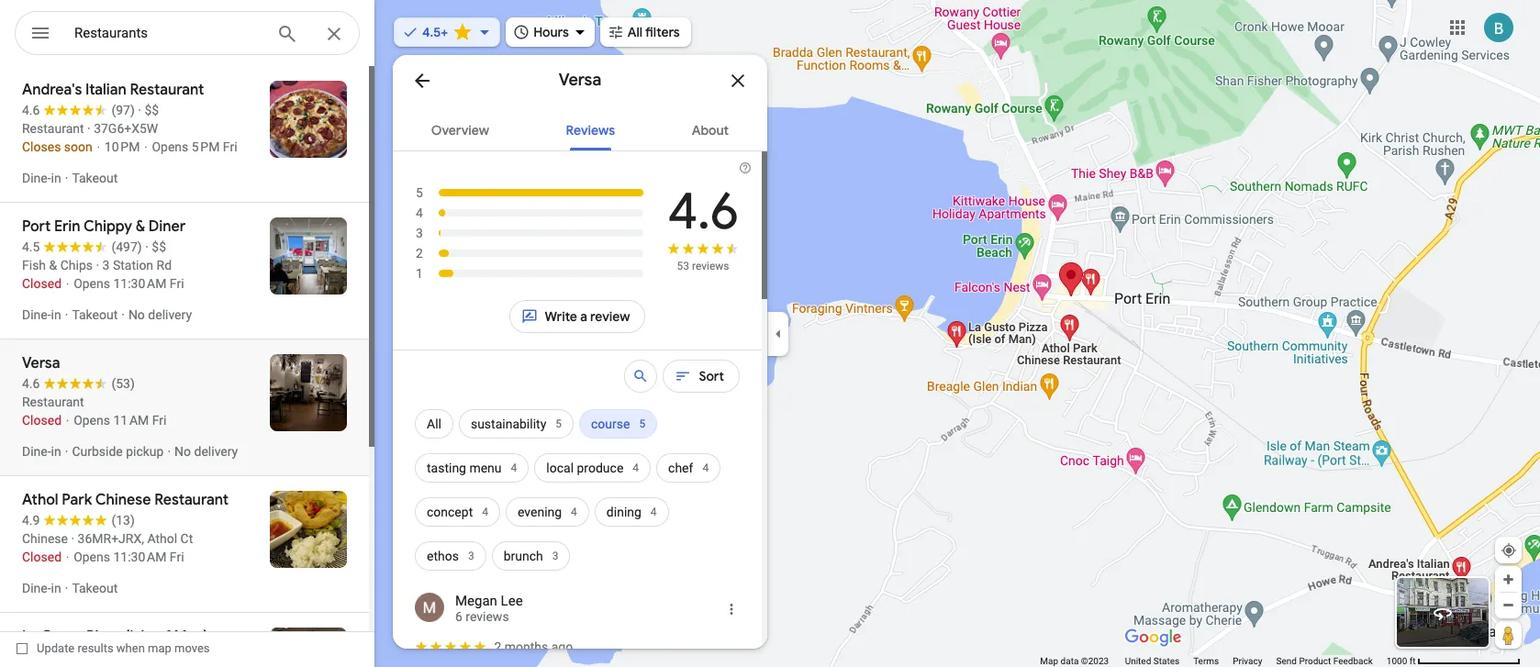 Task type: describe. For each thing, give the bounding box(es) containing it.
all for all filters
[[628, 24, 643, 40]]

show street view coverage image
[[1495, 621, 1522, 649]]

evening
[[518, 505, 562, 520]]

write a review button
[[509, 295, 646, 339]]

brunch, mentioned in 3 reviews radio
[[492, 534, 570, 578]]

4 inside 'concept 4'
[[482, 506, 488, 519]]

1
[[416, 266, 423, 281]]

about button
[[677, 106, 744, 151]]

3 inside 'image'
[[416, 226, 423, 240]]

footer inside google maps element
[[1040, 655, 1387, 667]]

write a review image
[[521, 308, 537, 325]]

map data ©2023
[[1040, 656, 1111, 666]]

dining
[[607, 505, 641, 520]]

search reviews image
[[633, 368, 649, 385]]

©2023
[[1081, 656, 1109, 666]]

sort button
[[663, 354, 740, 398]]

photo of megan lee image
[[415, 593, 444, 622]]

2 stars, 2 reviews image
[[415, 243, 644, 263]]

filters
[[645, 24, 680, 40]]

 search field
[[15, 11, 374, 59]]

dining, mentioned in 4 reviews radio
[[595, 490, 669, 534]]

megan lee 6 reviews
[[455, 593, 523, 624]]

sustainability 5
[[471, 417, 562, 431]]


[[29, 20, 51, 46]]

tasting menu 4
[[427, 461, 517, 475]]

menu
[[469, 461, 502, 475]]

tasting
[[427, 461, 466, 475]]

versa
[[559, 70, 602, 91]]

ethos 3
[[427, 549, 474, 564]]

privacy button
[[1233, 655, 1263, 667]]

sort image
[[675, 368, 692, 385]]

about
[[692, 122, 729, 139]]

course, mentioned in 5 reviews radio
[[579, 402, 657, 446]]

all filters
[[628, 24, 680, 40]]

local produce, mentioned in 4 reviews radio
[[534, 446, 651, 490]]

united states
[[1125, 656, 1180, 666]]

evening 4
[[518, 505, 577, 520]]

zoom in image
[[1502, 573, 1515, 587]]

6
[[455, 609, 462, 624]]

ethos, mentioned in 3 reviews radio
[[415, 534, 486, 578]]

1 stars, 3 reviews image
[[415, 263, 644, 284]]

5 for sustainability
[[556, 418, 562, 430]]

4 inside dining 4
[[651, 506, 657, 519]]

sustainability
[[471, 417, 546, 431]]

4.5+ button
[[394, 12, 500, 52]]

write
[[545, 308, 577, 325]]

send product feedback
[[1276, 656, 1373, 666]]

map
[[1040, 656, 1058, 666]]

sustainability, mentioned in 5 reviews radio
[[459, 402, 574, 446]]

reviews inside the megan lee 6 reviews
[[466, 609, 509, 624]]

chef 4
[[668, 461, 709, 475]]

ago
[[551, 640, 573, 654]]

4.6
[[667, 179, 739, 244]]

4.6 stars image
[[666, 241, 740, 259]]

53
[[677, 260, 689, 273]]

google maps element
[[0, 0, 1540, 667]]

 button
[[15, 11, 66, 59]]

5 inside image
[[416, 185, 423, 200]]

update results when map moves
[[37, 642, 210, 655]]

sort
[[699, 368, 724, 385]]

hours
[[533, 24, 569, 40]]

brunch
[[504, 549, 543, 564]]

terms
[[1193, 656, 1219, 666]]

4.5+
[[422, 24, 448, 40]]

2 months ago
[[494, 640, 573, 654]]

4 inside chef 4
[[703, 462, 709, 475]]

collapse side panel image
[[768, 324, 788, 344]]

united states button
[[1125, 655, 1180, 667]]

local produce 4
[[546, 461, 639, 475]]

united
[[1125, 656, 1151, 666]]

ft
[[1410, 656, 1416, 666]]

5 stars, 47 reviews image
[[415, 183, 645, 203]]

feedback
[[1333, 656, 1373, 666]]



Task type: locate. For each thing, give the bounding box(es) containing it.
4 right chef
[[703, 462, 709, 475]]

1000 ft
[[1387, 656, 1416, 666]]

a
[[580, 308, 587, 325]]

3 right 'ethos'
[[468, 550, 474, 563]]

tasting menu, mentioned in 4 reviews radio
[[415, 446, 529, 490]]

4 up '1'
[[416, 206, 423, 220]]

4 right "evening"
[[571, 506, 577, 519]]

all inside button
[[628, 24, 643, 40]]

product
[[1299, 656, 1331, 666]]

1000 ft button
[[1387, 656, 1521, 666]]

moves
[[174, 642, 210, 655]]

2 left months
[[494, 640, 501, 654]]

actions for megan lee's review image
[[723, 601, 740, 618]]

2
[[416, 246, 423, 261], [494, 640, 501, 654]]

street view image
[[1432, 602, 1454, 624]]

reviews down the 4.6 stars image
[[692, 260, 729, 273]]

0 horizontal spatial 2
[[416, 246, 423, 261]]

when
[[116, 642, 145, 655]]

1 vertical spatial reviews
[[466, 609, 509, 624]]

4 inside tasting menu 4
[[511, 462, 517, 475]]

concept 4
[[427, 505, 488, 520]]

5 up local
[[556, 418, 562, 430]]

5 stars image
[[415, 641, 489, 654]]

2 horizontal spatial 5
[[639, 418, 645, 430]]

0 vertical spatial reviews
[[692, 260, 729, 273]]

footer
[[1040, 655, 1387, 667]]

4 right menu
[[511, 462, 517, 475]]

footer containing map data ©2023
[[1040, 655, 1387, 667]]

chef
[[668, 461, 693, 475]]

show your location image
[[1501, 542, 1517, 559]]

2 up '1'
[[416, 246, 423, 261]]

reviews
[[692, 260, 729, 273], [466, 609, 509, 624]]

0 horizontal spatial all
[[427, 417, 441, 431]]

concept
[[427, 505, 473, 520]]

53 reviews
[[677, 260, 729, 273]]

1 horizontal spatial 3
[[468, 550, 474, 563]]

terms button
[[1193, 655, 1219, 667]]

None field
[[74, 22, 262, 44]]

all filters button
[[600, 12, 691, 52]]

map
[[148, 642, 171, 655]]

4 inside image
[[416, 206, 423, 220]]

0 horizontal spatial 3
[[416, 226, 423, 240]]

reviews
[[566, 122, 615, 139]]

1 horizontal spatial all
[[628, 24, 643, 40]]

3 up '1'
[[416, 226, 423, 240]]

5 for course
[[639, 418, 645, 430]]

1000
[[1387, 656, 1407, 666]]

evening, mentioned in 4 reviews radio
[[506, 490, 589, 534]]

states
[[1154, 656, 1180, 666]]

tab list
[[393, 106, 767, 151]]

course 5
[[591, 417, 645, 431]]

reviews button
[[551, 106, 630, 151]]

1 vertical spatial 2
[[494, 640, 501, 654]]

send
[[1276, 656, 1297, 666]]

0 horizontal spatial 5
[[416, 185, 423, 200]]

1 vertical spatial all
[[427, 417, 441, 431]]

3 right brunch
[[552, 550, 559, 563]]

all inside radio
[[427, 417, 441, 431]]

4 right concept
[[482, 506, 488, 519]]

review
[[590, 308, 630, 325]]

5
[[416, 185, 423, 200], [556, 418, 562, 430], [639, 418, 645, 430]]

3 for ethos
[[468, 550, 474, 563]]

all up tasting at the left bottom
[[427, 417, 441, 431]]

3 for brunch
[[552, 550, 559, 563]]

5 inside sustainability 5
[[556, 418, 562, 430]]

course
[[591, 417, 630, 431]]

send product feedback button
[[1276, 655, 1373, 667]]

5 right course
[[639, 418, 645, 430]]

0 horizontal spatial reviews
[[466, 609, 509, 624]]

3 stars, 0 reviews image
[[415, 223, 644, 243]]

megan
[[455, 593, 497, 609]]

2 inside image
[[416, 246, 423, 261]]

none field inside restaurants field
[[74, 22, 262, 44]]

4
[[416, 206, 423, 220], [511, 462, 517, 475], [633, 462, 639, 475], [703, 462, 709, 475], [482, 506, 488, 519], [571, 506, 577, 519], [651, 506, 657, 519]]

tab list inside google maps element
[[393, 106, 767, 151]]

4 inside local produce 4
[[633, 462, 639, 475]]

overview
[[431, 122, 489, 139]]

3 inside ethos 3
[[468, 550, 474, 563]]

chef, mentioned in 4 reviews radio
[[656, 446, 721, 490]]

All reviews radio
[[415, 402, 453, 446]]

Update results when map moves checkbox
[[17, 637, 210, 660]]

overview button
[[417, 106, 504, 151]]

zoom out image
[[1502, 598, 1515, 612]]

ethos
[[427, 549, 459, 564]]

3 inside 'brunch 3'
[[552, 550, 559, 563]]

lee
[[501, 593, 523, 609]]

1 horizontal spatial reviews
[[692, 260, 729, 273]]

Restaurants field
[[15, 11, 360, 56]]

google account: brad klo  
(klobrad84@gmail.com) image
[[1484, 13, 1514, 42]]

all left filters
[[628, 24, 643, 40]]

months
[[505, 640, 548, 654]]

concept, mentioned in 4 reviews radio
[[415, 490, 500, 534]]

2 horizontal spatial 3
[[552, 550, 559, 563]]

brunch 3
[[504, 549, 559, 564]]

refine reviews option group
[[415, 402, 740, 578]]

4 right produce
[[633, 462, 639, 475]]

4 stars, 1 review image
[[415, 203, 644, 223]]

results for restaurants feed
[[0, 66, 374, 667]]

write a review
[[545, 308, 630, 325]]

dining 4
[[607, 505, 657, 520]]

tab list containing overview
[[393, 106, 767, 151]]

local
[[546, 461, 574, 475]]

versa main content
[[393, 55, 767, 667]]

all for all
[[427, 417, 441, 431]]

0 vertical spatial 2
[[416, 246, 423, 261]]

2 for 2 months ago
[[494, 640, 501, 654]]

update
[[37, 642, 75, 655]]

results
[[78, 642, 113, 655]]

3
[[416, 226, 423, 240], [468, 550, 474, 563], [552, 550, 559, 563]]

5 down overview button
[[416, 185, 423, 200]]

1 horizontal spatial 5
[[556, 418, 562, 430]]

4 inside evening 4
[[571, 506, 577, 519]]

privacy
[[1233, 656, 1263, 666]]

5 inside course 5
[[639, 418, 645, 430]]

0 vertical spatial all
[[628, 24, 643, 40]]

1 horizontal spatial 2
[[494, 640, 501, 654]]

4 right dining
[[651, 506, 657, 519]]

reviews right 6
[[466, 609, 509, 624]]

data
[[1061, 656, 1079, 666]]

2 for 2
[[416, 246, 423, 261]]

produce
[[577, 461, 624, 475]]

hours button
[[506, 12, 595, 52]]

all
[[628, 24, 643, 40], [427, 417, 441, 431]]



Task type: vqa. For each thing, say whether or not it's contained in the screenshot.


